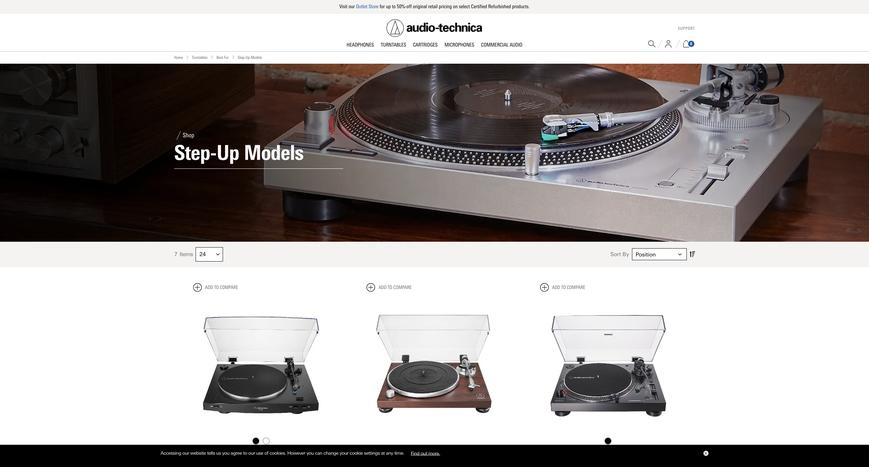 Task type: describe. For each thing, give the bounding box(es) containing it.
compare for at lp3xbt image
[[220, 285, 238, 290]]

our for accessing
[[182, 451, 189, 456]]

for
[[380, 3, 385, 10]]

items
[[180, 251, 193, 258]]

to for add to compare button corresponding to at lp3xbt image
[[214, 285, 219, 290]]

to for at lp120xusb image add to compare button
[[561, 285, 566, 290]]

original
[[413, 3, 427, 10]]

add to compare button for at lp3xbt image
[[193, 283, 238, 292]]

select
[[459, 3, 470, 10]]

home
[[174, 55, 183, 60]]

website
[[190, 451, 206, 456]]

models for 1st breadcrumbs icon from right
[[251, 55, 262, 60]]

accessing our website tells us you agree to our use of cookies. however you can change your cookie settings at any time.
[[161, 451, 406, 456]]

tells
[[207, 451, 215, 456]]

magnifying glass image
[[648, 40, 656, 48]]

7 items
[[174, 251, 193, 258]]

agree
[[231, 451, 242, 456]]

accessing
[[161, 451, 181, 456]]

50%-
[[397, 3, 407, 10]]

up
[[386, 3, 391, 10]]

0 vertical spatial divider line image
[[658, 40, 662, 48]]

can
[[315, 451, 322, 456]]

headphones link
[[343, 42, 377, 48]]

1 you from the left
[[222, 451, 230, 456]]

7
[[174, 251, 177, 258]]

use
[[256, 451, 263, 456]]

1 vertical spatial divider line image
[[174, 131, 183, 140]]

2 add to compare button from the left
[[367, 283, 412, 292]]

for
[[224, 55, 229, 60]]

at lp3xbt image
[[193, 297, 329, 433]]

1 horizontal spatial our
[[248, 451, 255, 456]]

add for add to compare button corresponding to at lp3xbt image
[[205, 285, 213, 290]]

turntables for bottommost turntables link
[[192, 55, 208, 60]]

visit
[[339, 3, 347, 10]]

step-up models for 1st breadcrumbs icon from right
[[238, 55, 262, 60]]

retail
[[428, 3, 438, 10]]

step- for 1st breadcrumbs icon from right
[[238, 55, 246, 60]]

1 breadcrumbs image from the left
[[186, 55, 189, 59]]

however
[[287, 451, 305, 456]]

sort
[[610, 251, 621, 258]]

certified
[[471, 3, 487, 10]]

add for 2nd add to compare button from the right
[[379, 285, 387, 290]]

settings
[[364, 451, 380, 456]]

basket image
[[682, 40, 690, 48]]

1 vertical spatial turntables link
[[192, 54, 208, 61]]

store
[[369, 3, 379, 10]]

audio
[[510, 42, 522, 48]]

step-up models for the bottommost divider line icon
[[174, 140, 304, 165]]

2 compare from the left
[[393, 285, 412, 290]]

microphones
[[445, 42, 474, 48]]

2 carrat down image from the left
[[678, 253, 682, 256]]

find
[[411, 451, 419, 456]]

models for the bottommost divider line icon
[[244, 140, 304, 165]]

sort by
[[610, 251, 629, 258]]

at
[[381, 451, 385, 456]]

find out more.
[[411, 451, 440, 456]]

off
[[407, 3, 412, 10]]

1 horizontal spatial up
[[246, 55, 250, 60]]

outlet store link
[[356, 3, 379, 10]]

2 breadcrumbs image from the left
[[231, 55, 235, 59]]

cookie
[[350, 451, 363, 456]]

best
[[216, 55, 223, 60]]



Task type: vqa. For each thing, say whether or not it's contained in the screenshot.
vinyl
no



Task type: locate. For each thing, give the bounding box(es) containing it.
compare for at lp120xusb image
[[567, 285, 585, 290]]

1 horizontal spatial add
[[379, 285, 387, 290]]

cartridges
[[413, 42, 438, 48]]

0 horizontal spatial turntables link
[[192, 54, 208, 61]]

your
[[340, 451, 349, 456]]

products.
[[512, 3, 530, 10]]

1 horizontal spatial turntables
[[381, 42, 406, 48]]

1 vertical spatial step-up models
[[174, 140, 304, 165]]

0
[[690, 41, 692, 46]]

option group
[[192, 436, 330, 447]]

0 horizontal spatial our
[[182, 451, 189, 456]]

0 horizontal spatial you
[[222, 451, 230, 456]]

at lp120xusb image
[[540, 297, 676, 433]]

any
[[386, 451, 393, 456]]

support
[[678, 26, 695, 31]]

add to compare button for at lp120xusb image
[[540, 283, 585, 292]]

0 horizontal spatial add
[[205, 285, 213, 290]]

cookies.
[[270, 451, 286, 456]]

1 vertical spatial models
[[244, 140, 304, 165]]

1 add to compare from the left
[[205, 285, 238, 290]]

0 horizontal spatial divider line image
[[174, 131, 183, 140]]

step- down shop
[[174, 140, 217, 165]]

turntables
[[381, 42, 406, 48], [192, 55, 208, 60]]

0 vertical spatial turntables
[[381, 42, 406, 48]]

more.
[[428, 451, 440, 456]]

support link
[[678, 26, 695, 31]]

2 horizontal spatial add
[[552, 285, 560, 290]]

1 compare from the left
[[220, 285, 238, 290]]

pricing
[[439, 3, 452, 10]]

turntables for topmost turntables link
[[381, 42, 406, 48]]

breadcrumbs image
[[186, 55, 189, 59], [231, 55, 235, 59]]

step-
[[238, 55, 246, 60], [174, 140, 217, 165]]

our right visit
[[349, 3, 355, 10]]

0 vertical spatial turntables link
[[377, 42, 410, 48]]

add to compare for add to compare button corresponding to at lp3xbt image
[[205, 285, 238, 290]]

3 compare from the left
[[567, 285, 585, 290]]

divider line image
[[676, 40, 680, 48]]

0 horizontal spatial breadcrumbs image
[[186, 55, 189, 59]]

1 horizontal spatial breadcrumbs image
[[231, 55, 235, 59]]

1 horizontal spatial turntables link
[[377, 42, 410, 48]]

commercial audio link
[[478, 42, 526, 48]]

1 add from the left
[[205, 285, 213, 290]]

0 link
[[682, 40, 695, 48]]

of
[[264, 451, 268, 456]]

breadcrumbs image right for
[[231, 55, 235, 59]]

breadcrumbs image right home
[[186, 55, 189, 59]]

you
[[222, 451, 230, 456], [307, 451, 314, 456]]

2 horizontal spatial compare
[[567, 285, 585, 290]]

add to compare for 2nd add to compare button from the right
[[379, 285, 412, 290]]

add
[[205, 285, 213, 290], [379, 285, 387, 290], [552, 285, 560, 290]]

3 add to compare from the left
[[552, 285, 585, 290]]

0 horizontal spatial add to compare
[[205, 285, 238, 290]]

us
[[216, 451, 221, 456]]

carrat down image left set descending direction image
[[678, 253, 682, 256]]

carrat down image right items
[[216, 253, 220, 256]]

on
[[453, 3, 458, 10]]

0 vertical spatial up
[[246, 55, 250, 60]]

cartridges link
[[410, 42, 441, 48]]

1 horizontal spatial step-
[[238, 55, 246, 60]]

our
[[349, 3, 355, 10], [182, 451, 189, 456], [248, 451, 255, 456]]

find out more. link
[[406, 448, 445, 459]]

best for link
[[216, 54, 229, 61]]

store logo image
[[387, 19, 483, 37]]

1 horizontal spatial add to compare
[[379, 285, 412, 290]]

to
[[392, 3, 396, 10], [214, 285, 219, 290], [388, 285, 392, 290], [561, 285, 566, 290], [243, 451, 247, 456]]

outlet
[[356, 3, 367, 10]]

0 horizontal spatial step-
[[174, 140, 217, 165]]

visit our outlet store for up to 50%-off original retail pricing on select certified refurbished products.
[[339, 3, 530, 10]]

add to compare button
[[193, 283, 238, 292], [367, 283, 412, 292], [540, 283, 585, 292]]

0 horizontal spatial add to compare button
[[193, 283, 238, 292]]

compare
[[220, 285, 238, 290], [393, 285, 412, 290], [567, 285, 585, 290]]

1 carrat down image from the left
[[216, 253, 220, 256]]

0 vertical spatial models
[[251, 55, 262, 60]]

3 add to compare button from the left
[[540, 283, 585, 292]]

time.
[[394, 451, 405, 456]]

step-up models
[[238, 55, 262, 60], [174, 140, 304, 165]]

1 horizontal spatial divider line image
[[658, 40, 662, 48]]

microphones link
[[441, 42, 478, 48]]

refurbished
[[488, 3, 511, 10]]

step-up models image
[[0, 64, 869, 242]]

2 you from the left
[[307, 451, 314, 456]]

1 horizontal spatial compare
[[393, 285, 412, 290]]

2 add from the left
[[379, 285, 387, 290]]

you left 'can'
[[307, 451, 314, 456]]

headphones
[[347, 42, 374, 48]]

you right us
[[222, 451, 230, 456]]

models
[[251, 55, 262, 60], [244, 140, 304, 165]]

our left use
[[248, 451, 255, 456]]

2 horizontal spatial add to compare button
[[540, 283, 585, 292]]

divider line image
[[658, 40, 662, 48], [174, 131, 183, 140]]

set descending direction image
[[689, 250, 695, 259]]

0 horizontal spatial compare
[[220, 285, 238, 290]]

0 horizontal spatial carrat down image
[[216, 253, 220, 256]]

out
[[421, 451, 427, 456]]

0 horizontal spatial turntables
[[192, 55, 208, 60]]

commercial
[[481, 42, 509, 48]]

2 horizontal spatial add to compare
[[552, 285, 585, 290]]

1 horizontal spatial add to compare button
[[367, 283, 412, 292]]

1 vertical spatial step-
[[174, 140, 217, 165]]

1 vertical spatial turntables
[[192, 55, 208, 60]]

cross image
[[704, 452, 707, 455]]

at lpw50bt image
[[367, 297, 503, 433]]

0 horizontal spatial up
[[217, 140, 239, 165]]

1 add to compare button from the left
[[193, 283, 238, 292]]

add for at lp120xusb image add to compare button
[[552, 285, 560, 290]]

best for
[[216, 55, 229, 60]]

turntables inside turntables link
[[381, 42, 406, 48]]

shop
[[183, 132, 194, 139]]

by
[[623, 251, 629, 258]]

add to compare
[[205, 285, 238, 290], [379, 285, 412, 290], [552, 285, 585, 290]]

change
[[324, 451, 338, 456]]

commercial audio
[[481, 42, 522, 48]]

turntables link left breadcrumbs image
[[192, 54, 208, 61]]

carrat down image
[[216, 253, 220, 256], [678, 253, 682, 256]]

home link
[[174, 54, 183, 61]]

0 vertical spatial step-
[[238, 55, 246, 60]]

turntables link left cartridges
[[377, 42, 410, 48]]

add to compare for at lp120xusb image add to compare button
[[552, 285, 585, 290]]

1 vertical spatial up
[[217, 140, 239, 165]]

breadcrumbs image
[[210, 55, 214, 59]]

our left website
[[182, 451, 189, 456]]

step- right for
[[238, 55, 246, 60]]

our for visit
[[349, 3, 355, 10]]

2 add to compare from the left
[[379, 285, 412, 290]]

0 vertical spatial step-up models
[[238, 55, 262, 60]]

1 horizontal spatial you
[[307, 451, 314, 456]]

turntables left cartridges
[[381, 42, 406, 48]]

turntables link
[[377, 42, 410, 48], [192, 54, 208, 61]]

step- for the bottommost divider line icon
[[174, 140, 217, 165]]

to for 2nd add to compare button from the right
[[388, 285, 392, 290]]

3 add from the left
[[552, 285, 560, 290]]

1 horizontal spatial carrat down image
[[678, 253, 682, 256]]

turntables left breadcrumbs image
[[192, 55, 208, 60]]

2 horizontal spatial our
[[349, 3, 355, 10]]

up
[[246, 55, 250, 60], [217, 140, 239, 165]]



